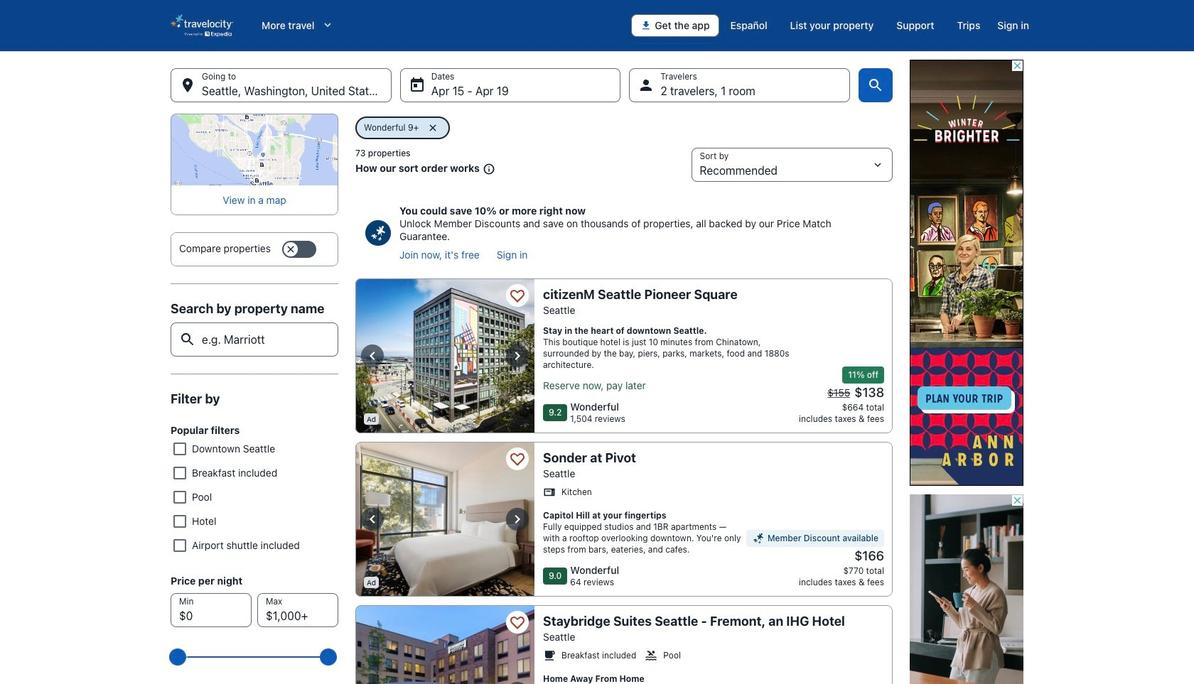 Task type: describe. For each thing, give the bounding box(es) containing it.
travelocity logo image
[[171, 14, 233, 37]]

search image
[[867, 77, 884, 94]]

show previous image for sonder at pivot image
[[364, 511, 381, 528]]

$0, Minimum, Price per night range field
[[179, 642, 330, 673]]

static map image image
[[171, 114, 338, 186]]

interior image
[[355, 279, 535, 434]]

download the app button image
[[641, 20, 652, 31]]

show next image for sonder at pivot image
[[509, 511, 526, 528]]



Task type: locate. For each thing, give the bounding box(es) containing it.
$1,000 and above, Maximum, Price per night range field
[[179, 642, 330, 673]]

$0, Minimum, Price per night text field
[[171, 594, 252, 628]]

bbq/picnic area image
[[355, 442, 535, 597]]

small image
[[543, 650, 556, 663]]

property amenity image
[[355, 606, 535, 685]]

you could save 10% or more right now image
[[365, 220, 391, 246]]

list
[[400, 249, 884, 262]]

show previous image for citizenm seattle pioneer square image
[[364, 348, 381, 365]]

$1,000 and above, Maximum, Price per night text field
[[257, 594, 338, 628]]

small image
[[480, 163, 495, 176], [543, 486, 556, 499], [752, 532, 765, 545], [645, 650, 658, 663]]

show next image for citizenm seattle pioneer square image
[[509, 348, 526, 365]]



Task type: vqa. For each thing, say whether or not it's contained in the screenshot.
Next icon at right
no



